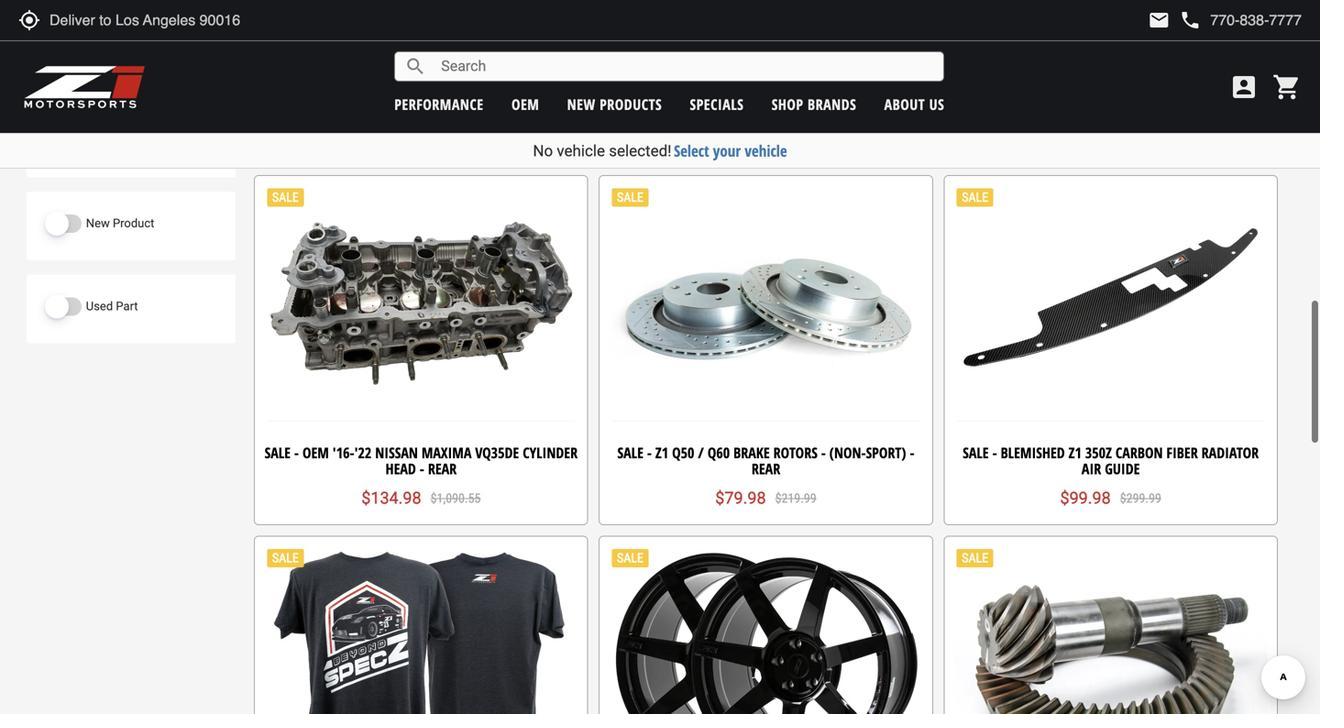 Task type: describe. For each thing, give the bounding box(es) containing it.
q60
[[708, 443, 730, 462]]

sale for sale - oem '16-'22 nissan maxima vq35de cylinder head - rear
[[265, 443, 291, 462]]

radiator
[[1202, 443, 1259, 462]]

max number field
[[116, 47, 186, 76]]

sale - z1 q50 / q60 brake rotors - (non-sport) - rear
[[618, 443, 915, 479]]

$283.98 $399.99
[[1056, 128, 1166, 147]]

300zx inside z1 oem replacement 300zx battery harness / starter cable
[[412, 56, 446, 76]]

sale for sale - blemished z1 350z carbon fiber radiator air guide
[[963, 443, 989, 462]]

head
[[386, 459, 416, 479]]

on sale
[[86, 133, 127, 147]]

brands
[[808, 94, 857, 114]]

blemished for 370z
[[1007, 56, 1071, 76]]

sale for sale - z1 q50 / q60 brake rotors - (non-sport) - rear
[[618, 443, 644, 462]]

us
[[929, 94, 945, 114]]

mail phone
[[1148, 9, 1202, 31]]

$69.78
[[716, 128, 766, 147]]

strut
[[738, 72, 772, 92]]

phone
[[1180, 9, 1202, 31]]

'16-
[[333, 443, 354, 462]]

used part
[[86, 300, 138, 313]]

carbon
[[1116, 443, 1163, 462]]

blemished for 300zx
[[661, 56, 725, 76]]

/ inside 'sale - z1 q50 / q60 brake rotors - (non-sport) - rear'
[[698, 443, 704, 462]]

z1 inside sale - blemished z1 350z carbon fiber radiator air guide
[[1069, 443, 1082, 462]]

$1000 & above
[[57, 17, 140, 31]]

$79.98
[[716, 489, 766, 508]]

$1000
[[60, 17, 93, 31]]

high-
[[816, 56, 849, 76]]

shop
[[772, 94, 804, 114]]

my_location
[[18, 9, 40, 31]]

search
[[405, 55, 427, 77]]

shopping_cart
[[1273, 72, 1302, 102]]

nissan
[[375, 443, 418, 462]]

used
[[86, 300, 113, 313]]

select
[[674, 140, 709, 161]]

z1 inside 'sale - z1 q50 / q60 brake rotors - (non-sport) - rear'
[[656, 443, 669, 462]]

1 vertical spatial oem
[[512, 94, 540, 114]]

sale - blemished z1 300zx (z32) high-lift hood strut kit
[[623, 56, 910, 92]]

/ inside z1 oem replacement 300zx battery harness / starter cable
[[556, 56, 561, 76]]

shop brands link
[[772, 94, 857, 114]]

part
[[116, 300, 138, 313]]

cold
[[1134, 56, 1164, 76]]

$219.99
[[775, 491, 817, 506]]

vehicle inside the no vehicle selected! select your vehicle
[[557, 142, 605, 160]]

account_box link
[[1225, 72, 1264, 102]]

$134.98 $1,090.55
[[362, 489, 481, 508]]

sport)
[[866, 443, 906, 462]]

about us
[[885, 94, 945, 114]]

- inside sale - blemished z1 350z carbon fiber radiator air guide
[[993, 443, 997, 462]]

shop brands
[[772, 94, 857, 114]]

$79.98 $219.99
[[716, 489, 817, 508]]

&
[[96, 17, 103, 31]]

kit inside 'sale - blemished z1 300zx (z32) high-lift hood strut kit'
[[776, 72, 794, 92]]

(z32)
[[783, 56, 812, 76]]

your
[[713, 140, 741, 161]]

select your vehicle link
[[674, 140, 787, 161]]

1 horizontal spatial kit
[[1235, 56, 1253, 76]]

mail
[[1148, 9, 1170, 31]]

selected!
[[609, 142, 672, 160]]

brake
[[734, 443, 770, 462]]

$69.78 $129.99
[[716, 128, 817, 147]]

new product
[[86, 216, 154, 230]]

guide
[[1105, 459, 1140, 479]]

replacement
[[328, 56, 408, 76]]

'22
[[354, 443, 372, 462]]

sale for sale - blemished z1 300zx (z32) high-lift hood strut kit
[[623, 56, 649, 76]]

on
[[86, 133, 101, 147]]

z1 inside z1 oem replacement 300zx battery harness / starter cable
[[281, 56, 294, 76]]

star star star star star $67.48 $89.99
[[374, 103, 469, 147]]

4 star from the left
[[430, 103, 449, 122]]

no vehicle selected! select your vehicle
[[533, 140, 787, 161]]

no
[[533, 142, 553, 160]]

(non-
[[830, 443, 866, 462]]

cylinder
[[523, 443, 578, 462]]

fiber
[[1167, 443, 1198, 462]]



Task type: locate. For each thing, give the bounding box(es) containing it.
0 horizontal spatial rear
[[428, 459, 457, 479]]

sale inside sale - blemished z1 350z carbon fiber radiator air guide
[[963, 443, 989, 462]]

sale left q50
[[618, 443, 644, 462]]

z1 left q50
[[656, 443, 669, 462]]

sale for sale - blemished aem 370z cold air intake kit
[[969, 56, 995, 76]]

performance
[[395, 94, 484, 114]]

new products link
[[567, 94, 662, 114]]

$99.98
[[1060, 489, 1111, 508]]

sale inside sale - oem '16-'22 nissan maxima vq35de cylinder head - rear
[[265, 443, 291, 462]]

z1
[[281, 56, 294, 76], [729, 56, 742, 76], [656, 443, 669, 462], [1069, 443, 1082, 462]]

1 star from the left
[[375, 103, 394, 122]]

air up $99.98
[[1082, 459, 1102, 479]]

$283.98
[[1056, 128, 1116, 147]]

z1 up the specials link
[[729, 56, 742, 76]]

370z
[[1104, 56, 1131, 76]]

$134.98
[[362, 489, 421, 508]]

oem left '16-
[[303, 443, 329, 462]]

specials link
[[690, 94, 744, 114]]

intake
[[1191, 56, 1231, 76]]

Search search field
[[427, 52, 944, 81]]

blemished left aem
[[1007, 56, 1071, 76]]

1 horizontal spatial rear
[[752, 459, 781, 479]]

sale - blemished z1 350z carbon fiber radiator air guide
[[963, 443, 1259, 479]]

1 horizontal spatial vehicle
[[745, 140, 787, 161]]

2 vertical spatial oem
[[303, 443, 329, 462]]

0 vertical spatial air
[[1167, 56, 1187, 76]]

new products
[[567, 94, 662, 114]]

kit up the shop on the right top of the page
[[776, 72, 794, 92]]

$89.99
[[434, 130, 469, 145]]

harness
[[501, 56, 552, 76]]

q50
[[672, 443, 695, 462]]

air
[[1167, 56, 1187, 76], [1082, 459, 1102, 479]]

0 horizontal spatial 300zx
[[412, 56, 446, 76]]

z1 left replacement
[[281, 56, 294, 76]]

$1,090.55
[[431, 491, 481, 506]]

sale up products
[[623, 56, 649, 76]]

phone link
[[1180, 9, 1302, 31]]

/ left q60
[[698, 443, 704, 462]]

$67.48
[[374, 128, 424, 147]]

oem left replacement
[[298, 56, 324, 76]]

rear inside sale - oem '16-'22 nissan maxima vq35de cylinder head - rear
[[428, 459, 457, 479]]

maxima
[[422, 443, 472, 462]]

300zx
[[412, 56, 446, 76], [745, 56, 779, 76]]

blemished inside 'sale - blemished z1 300zx (z32) high-lift hood strut kit'
[[661, 56, 725, 76]]

-
[[652, 56, 657, 76], [999, 56, 1003, 76], [294, 443, 299, 462], [647, 443, 652, 462], [821, 443, 826, 462], [910, 443, 915, 462], [993, 443, 997, 462], [420, 459, 424, 479]]

oem
[[298, 56, 324, 76], [512, 94, 540, 114], [303, 443, 329, 462]]

- inside 'sale - blemished z1 300zx (z32) high-lift hood strut kit'
[[652, 56, 657, 76]]

specials
[[690, 94, 744, 114]]

3 star from the left
[[412, 103, 430, 122]]

300zx left (z32)
[[745, 56, 779, 76]]

performance link
[[395, 94, 484, 114]]

sale right hood
[[969, 56, 995, 76]]

blemished
[[661, 56, 725, 76], [1007, 56, 1071, 76], [1001, 443, 1065, 462]]

rear inside 'sale - z1 q50 / q60 brake rotors - (non-sport) - rear'
[[752, 459, 781, 479]]

cable
[[429, 72, 464, 92]]

above
[[106, 17, 140, 31]]

sale
[[623, 56, 649, 76], [969, 56, 995, 76], [265, 443, 291, 462], [618, 443, 644, 462], [963, 443, 989, 462]]

lift
[[849, 56, 872, 76]]

1 horizontal spatial /
[[698, 443, 704, 462]]

kit right intake
[[1235, 56, 1253, 76]]

z1 motorsports logo image
[[23, 64, 146, 110]]

sale left '16-
[[265, 443, 291, 462]]

aem
[[1075, 56, 1100, 76]]

$99.98 $299.99
[[1060, 489, 1162, 508]]

5 star from the left
[[449, 103, 467, 122]]

rear
[[428, 459, 457, 479], [752, 459, 781, 479]]

shopping_cart link
[[1268, 72, 1302, 102]]

about us link
[[885, 94, 945, 114]]

oem down harness
[[512, 94, 540, 114]]

z1 inside 'sale - blemished z1 300zx (z32) high-lift hood strut kit'
[[729, 56, 742, 76]]

rear up $1,090.55
[[428, 459, 457, 479]]

rear up $79.98 $219.99
[[752, 459, 781, 479]]

oem inside z1 oem replacement 300zx battery harness / starter cable
[[298, 56, 324, 76]]

350z
[[1086, 443, 1112, 462]]

1 vertical spatial /
[[698, 443, 704, 462]]

starter
[[379, 72, 426, 92]]

/ right harness
[[556, 56, 561, 76]]

1 vertical spatial air
[[1082, 459, 1102, 479]]

0 horizontal spatial kit
[[776, 72, 794, 92]]

air right 'cold'
[[1167, 56, 1187, 76]]

mail link
[[1148, 9, 1170, 31]]

0 vertical spatial /
[[556, 56, 561, 76]]

1 300zx from the left
[[412, 56, 446, 76]]

sale inside 'sale - z1 q50 / q60 brake rotors - (non-sport) - rear'
[[618, 443, 644, 462]]

2 rear from the left
[[752, 459, 781, 479]]

$399.99
[[1125, 130, 1166, 145]]

hood
[[876, 56, 910, 76]]

vq35de
[[475, 443, 519, 462]]

2 300zx from the left
[[745, 56, 779, 76]]

vehicle right no
[[557, 142, 605, 160]]

1 horizontal spatial air
[[1167, 56, 1187, 76]]

0 vertical spatial oem
[[298, 56, 324, 76]]

$129.99
[[775, 130, 817, 145]]

products
[[600, 94, 662, 114]]

/
[[556, 56, 561, 76], [698, 443, 704, 462]]

blemished inside sale - blemished z1 350z carbon fiber radiator air guide
[[1001, 443, 1065, 462]]

min number field
[[45, 47, 114, 76]]

rotors
[[774, 443, 818, 462]]

z1 oem replacement 300zx battery harness / starter cable
[[281, 56, 561, 92]]

vehicle right your
[[745, 140, 787, 161]]

$299.99
[[1120, 491, 1162, 506]]

1 rear from the left
[[428, 459, 457, 479]]

sale
[[104, 133, 127, 147]]

oem link
[[512, 94, 540, 114]]

air inside sale - blemished z1 350z carbon fiber radiator air guide
[[1082, 459, 1102, 479]]

blemished for 350z
[[1001, 443, 1065, 462]]

sale - oem '16-'22 nissan maxima vq35de cylinder head - rear
[[265, 443, 578, 479]]

account_box
[[1230, 72, 1259, 102]]

sale right sport)
[[963, 443, 989, 462]]

0 horizontal spatial /
[[556, 56, 561, 76]]

1 horizontal spatial 300zx
[[745, 56, 779, 76]]

300zx inside 'sale - blemished z1 300zx (z32) high-lift hood strut kit'
[[745, 56, 779, 76]]

battery
[[449, 56, 497, 76]]

0 horizontal spatial vehicle
[[557, 142, 605, 160]]

about
[[885, 94, 925, 114]]

sale inside 'sale - blemished z1 300zx (z32) high-lift hood strut kit'
[[623, 56, 649, 76]]

blemished up the specials link
[[661, 56, 725, 76]]

new
[[567, 94, 596, 114]]

blemished left '350z' on the right bottom of page
[[1001, 443, 1065, 462]]

0 horizontal spatial air
[[1082, 459, 1102, 479]]

300zx up the performance link
[[412, 56, 446, 76]]

2 star from the left
[[394, 103, 412, 122]]

product
[[113, 216, 154, 230]]

None radio
[[45, 16, 57, 28]]

sale - blemished aem 370z cold air intake kit
[[969, 56, 1253, 76]]

oem inside sale - oem '16-'22 nissan maxima vq35de cylinder head - rear
[[303, 443, 329, 462]]

star
[[375, 103, 394, 122], [394, 103, 412, 122], [412, 103, 430, 122], [430, 103, 449, 122], [449, 103, 467, 122]]

z1 left '350z' on the right bottom of page
[[1069, 443, 1082, 462]]

new
[[86, 216, 110, 230]]



Task type: vqa. For each thing, say whether or not it's contained in the screenshot.
SEASON
no



